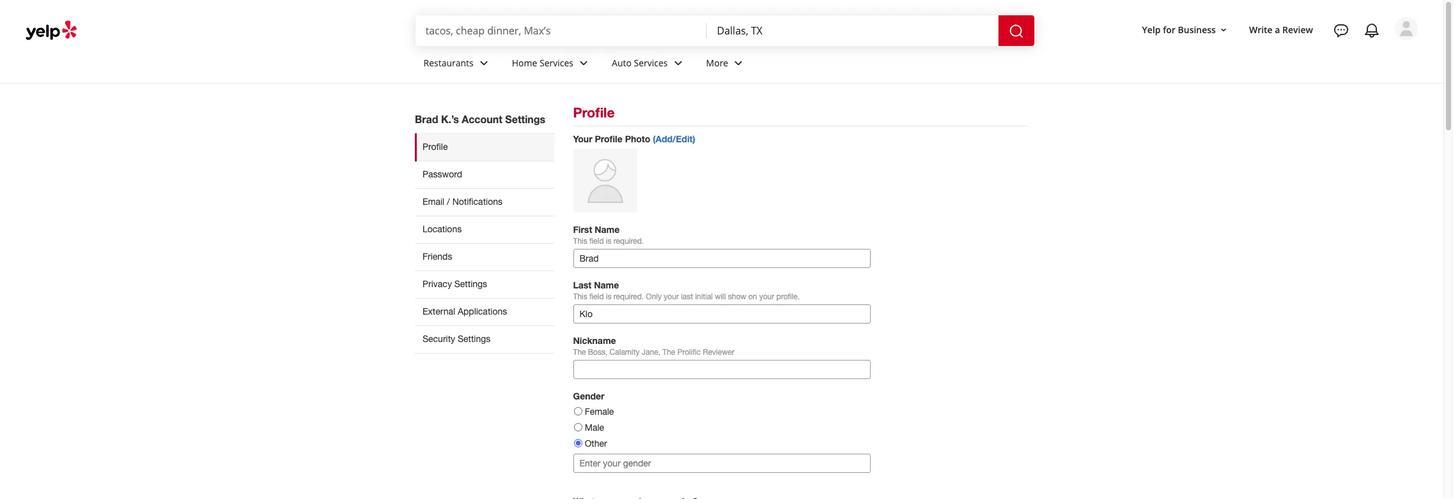 Task type: locate. For each thing, give the bounding box(es) containing it.
field inside last name this field is required. only your last initial will show on your profile.
[[590, 293, 604, 302]]

24 chevron down v2 image left auto
[[576, 55, 591, 71]]

first
[[573, 224, 592, 235]]

2 is from the top
[[606, 293, 612, 302]]

this inside last name this field is required. only your last initial will show on your profile.
[[573, 293, 587, 302]]

profile right your
[[595, 134, 623, 144]]

your profile photo (add/edit)
[[573, 134, 695, 144]]

external
[[423, 307, 455, 317]]

privacy
[[423, 279, 452, 290]]

profile up password at the top left of the page
[[423, 142, 448, 152]]

1 vertical spatial this
[[573, 293, 587, 302]]

2 this from the top
[[573, 293, 587, 302]]

your
[[664, 293, 679, 302], [759, 293, 774, 302]]

None search field
[[415, 15, 1037, 46]]

profile link
[[415, 134, 554, 161]]

2 required. from the top
[[614, 293, 644, 302]]

Near text field
[[717, 24, 988, 38]]

profile up your
[[573, 105, 615, 121]]

auto services
[[612, 57, 668, 69]]

prolific
[[678, 348, 701, 357]]

1 24 chevron down v2 image from the left
[[476, 55, 492, 71]]

24 chevron down v2 image right auto services
[[670, 55, 686, 71]]

0 vertical spatial is
[[606, 237, 612, 246]]

reviewer
[[703, 348, 734, 357]]

1 vertical spatial field
[[590, 293, 604, 302]]

privacy settings
[[423, 279, 487, 290]]

is
[[606, 237, 612, 246], [606, 293, 612, 302]]

1 none field from the left
[[426, 24, 697, 38]]

1 horizontal spatial your
[[759, 293, 774, 302]]

24 chevron down v2 image for more
[[731, 55, 746, 71]]

last
[[681, 293, 693, 302]]

last name this field is required. only your last initial will show on your profile.
[[573, 280, 800, 302]]

profile.
[[777, 293, 800, 302]]

business categories element
[[413, 46, 1418, 83]]

photo
[[625, 134, 650, 144]]

24 chevron down v2 image inside home services link
[[576, 55, 591, 71]]

2 24 chevron down v2 image from the left
[[670, 55, 686, 71]]

settings
[[505, 113, 546, 125], [454, 279, 487, 290], [458, 334, 491, 345]]

account
[[462, 113, 503, 125]]

0 horizontal spatial 24 chevron down v2 image
[[476, 55, 492, 71]]

the
[[573, 348, 586, 357], [663, 348, 675, 357]]

notifications
[[452, 197, 503, 207]]

for
[[1163, 23, 1176, 36]]

initial
[[695, 293, 713, 302]]

(add/edit) link
[[653, 134, 695, 144]]

required. inside last name this field is required. only your last initial will show on your profile.
[[614, 293, 644, 302]]

1 horizontal spatial 24 chevron down v2 image
[[670, 55, 686, 71]]

1 field from the top
[[590, 237, 604, 246]]

0 vertical spatial settings
[[505, 113, 546, 125]]

1 vertical spatial is
[[606, 293, 612, 302]]

will
[[715, 293, 726, 302]]

name inside first name this field is required.
[[595, 224, 620, 235]]

name
[[595, 224, 620, 235], [594, 280, 619, 291]]

0 vertical spatial field
[[590, 237, 604, 246]]

settings up external applications
[[454, 279, 487, 290]]

None field
[[426, 24, 697, 38], [717, 24, 988, 38]]

0 horizontal spatial 24 chevron down v2 image
[[576, 55, 591, 71]]

is for last
[[606, 293, 612, 302]]

auto
[[612, 57, 632, 69]]

2 services from the left
[[634, 57, 668, 69]]

field inside first name this field is required.
[[590, 237, 604, 246]]

profile
[[573, 105, 615, 121], [595, 134, 623, 144], [423, 142, 448, 152]]

is inside first name this field is required.
[[606, 237, 612, 246]]

name inside last name this field is required. only your last initial will show on your profile.
[[594, 280, 619, 291]]

1 horizontal spatial none field
[[717, 24, 988, 38]]

brad
[[415, 113, 438, 125]]

0 vertical spatial this
[[573, 237, 587, 246]]

settings inside 'link'
[[454, 279, 487, 290]]

1 services from the left
[[540, 57, 574, 69]]

0 horizontal spatial none field
[[426, 24, 697, 38]]

first name this field is required.
[[573, 224, 644, 246]]

your left last
[[664, 293, 679, 302]]

1 horizontal spatial the
[[663, 348, 675, 357]]

0 vertical spatial name
[[595, 224, 620, 235]]

1 vertical spatial required.
[[614, 293, 644, 302]]

this down first
[[573, 237, 587, 246]]

0 vertical spatial required.
[[614, 237, 644, 246]]

password
[[423, 169, 462, 180]]

24 chevron down v2 image for home services
[[576, 55, 591, 71]]

male
[[585, 423, 604, 434]]

notifications image
[[1364, 23, 1380, 38]]

this down last on the bottom
[[573, 293, 587, 302]]

the right the "jane,"
[[663, 348, 675, 357]]

business
[[1178, 23, 1216, 36]]

2 vertical spatial settings
[[458, 334, 491, 345]]

locations link
[[415, 216, 554, 244]]

brad k. image
[[1395, 17, 1418, 40]]

2 24 chevron down v2 image from the left
[[731, 55, 746, 71]]

locations
[[423, 224, 462, 235]]

your
[[573, 134, 592, 144]]

Enter your gender text field
[[573, 455, 871, 474]]

required. inside first name this field is required.
[[614, 237, 644, 246]]

none field find
[[426, 24, 697, 38]]

nickname the boss, calamity jane, the prolific reviewer
[[573, 336, 734, 357]]

external applications
[[423, 307, 507, 317]]

is inside last name this field is required. only your last initial will show on your profile.
[[606, 293, 612, 302]]

1 24 chevron down v2 image from the left
[[576, 55, 591, 71]]

24 chevron down v2 image right more
[[731, 55, 746, 71]]

2 none field from the left
[[717, 24, 988, 38]]

1 required. from the top
[[614, 237, 644, 246]]

24 chevron down v2 image inside auto services link
[[670, 55, 686, 71]]

1 horizontal spatial services
[[634, 57, 668, 69]]

more link
[[696, 46, 757, 83]]

field down first
[[590, 237, 604, 246]]

2 the from the left
[[663, 348, 675, 357]]

0 horizontal spatial the
[[573, 348, 586, 357]]

this inside first name this field is required.
[[573, 237, 587, 246]]

security settings link
[[415, 326, 554, 354]]

16 chevron down v2 image
[[1219, 25, 1229, 35]]

24 chevron down v2 image right restaurants
[[476, 55, 492, 71]]

24 chevron down v2 image inside 'restaurants' link
[[476, 55, 492, 71]]

services right home
[[540, 57, 574, 69]]

name right last on the bottom
[[594, 280, 619, 291]]

24 chevron down v2 image
[[576, 55, 591, 71], [731, 55, 746, 71]]

friends link
[[415, 244, 554, 271]]

settings down applications
[[458, 334, 491, 345]]

1 horizontal spatial 24 chevron down v2 image
[[731, 55, 746, 71]]

nickname
[[573, 336, 616, 347]]

0 horizontal spatial your
[[664, 293, 679, 302]]

field down last on the bottom
[[590, 293, 604, 302]]

24 chevron down v2 image
[[476, 55, 492, 71], [670, 55, 686, 71]]

auto services link
[[602, 46, 696, 83]]

settings inside 'link'
[[458, 334, 491, 345]]

services
[[540, 57, 574, 69], [634, 57, 668, 69]]

settings right account
[[505, 113, 546, 125]]

services right auto
[[634, 57, 668, 69]]

0 horizontal spatial services
[[540, 57, 574, 69]]

24 chevron down v2 image inside 'more' link
[[731, 55, 746, 71]]

2 field from the top
[[590, 293, 604, 302]]

required.
[[614, 237, 644, 246], [614, 293, 644, 302]]

required. for first
[[614, 237, 644, 246]]

the left the boss,
[[573, 348, 586, 357]]

show
[[728, 293, 746, 302]]

1 this from the top
[[573, 237, 587, 246]]

jane,
[[642, 348, 660, 357]]

restaurants
[[424, 57, 474, 69]]

1 vertical spatial settings
[[454, 279, 487, 290]]

security
[[423, 334, 455, 345]]

Nickname text field
[[573, 361, 871, 380]]

this
[[573, 237, 587, 246], [573, 293, 587, 302]]

home services link
[[502, 46, 602, 83]]

field
[[590, 237, 604, 246], [590, 293, 604, 302]]

your right on
[[759, 293, 774, 302]]

1 vertical spatial name
[[594, 280, 619, 291]]

field for first
[[590, 237, 604, 246]]

1 is from the top
[[606, 237, 612, 246]]

settings for security settings
[[458, 334, 491, 345]]

name right first
[[595, 224, 620, 235]]



Task type: describe. For each thing, give the bounding box(es) containing it.
user actions element
[[1132, 16, 1436, 95]]

boss,
[[588, 348, 608, 357]]

/
[[447, 197, 450, 207]]

search image
[[1009, 23, 1024, 39]]

home
[[512, 57, 537, 69]]

gender
[[573, 391, 605, 402]]

more
[[706, 57, 728, 69]]

review
[[1283, 23, 1313, 36]]

name for first
[[595, 224, 620, 235]]

password link
[[415, 161, 554, 189]]

1 your from the left
[[664, 293, 679, 302]]

this for first
[[573, 237, 587, 246]]

calamity
[[610, 348, 640, 357]]

home services
[[512, 57, 574, 69]]

services for auto services
[[634, 57, 668, 69]]

on
[[749, 293, 757, 302]]

yelp for business
[[1142, 23, 1216, 36]]

Other radio
[[574, 440, 582, 448]]

none field near
[[717, 24, 988, 38]]

Female radio
[[574, 408, 582, 416]]

Last Name text field
[[573, 305, 871, 324]]

other
[[585, 439, 607, 449]]

messages image
[[1334, 23, 1349, 38]]

field for last
[[590, 293, 604, 302]]

write a review
[[1249, 23, 1313, 36]]

a
[[1275, 23, 1280, 36]]

brad k.'s account settings
[[415, 113, 546, 125]]

services for home services
[[540, 57, 574, 69]]

Find text field
[[426, 24, 697, 38]]

email / notifications
[[423, 197, 503, 207]]

24 chevron down v2 image for restaurants
[[476, 55, 492, 71]]

yelp
[[1142, 23, 1161, 36]]

1 the from the left
[[573, 348, 586, 357]]

24 chevron down v2 image for auto services
[[670, 55, 686, 71]]

(add/edit)
[[653, 134, 695, 144]]

privacy settings link
[[415, 271, 554, 299]]

female
[[585, 407, 614, 418]]

restaurants link
[[413, 46, 502, 83]]

this for last
[[573, 293, 587, 302]]

email / notifications link
[[415, 189, 554, 216]]

write
[[1249, 23, 1273, 36]]

last
[[573, 280, 592, 291]]

is for first
[[606, 237, 612, 246]]

only
[[646, 293, 662, 302]]

settings for privacy settings
[[454, 279, 487, 290]]

security settings
[[423, 334, 491, 345]]

name for last
[[594, 280, 619, 291]]

2 your from the left
[[759, 293, 774, 302]]

email
[[423, 197, 445, 207]]

Male radio
[[574, 424, 582, 432]]

friends
[[423, 252, 452, 262]]

external applications link
[[415, 299, 554, 326]]

applications
[[458, 307, 507, 317]]

yelp for business button
[[1137, 18, 1234, 41]]

First Name text field
[[573, 249, 871, 269]]

required. for last
[[614, 293, 644, 302]]

write a review link
[[1244, 18, 1318, 41]]

k.'s
[[441, 113, 459, 125]]



Task type: vqa. For each thing, say whether or not it's contained in the screenshot.
drink
no



